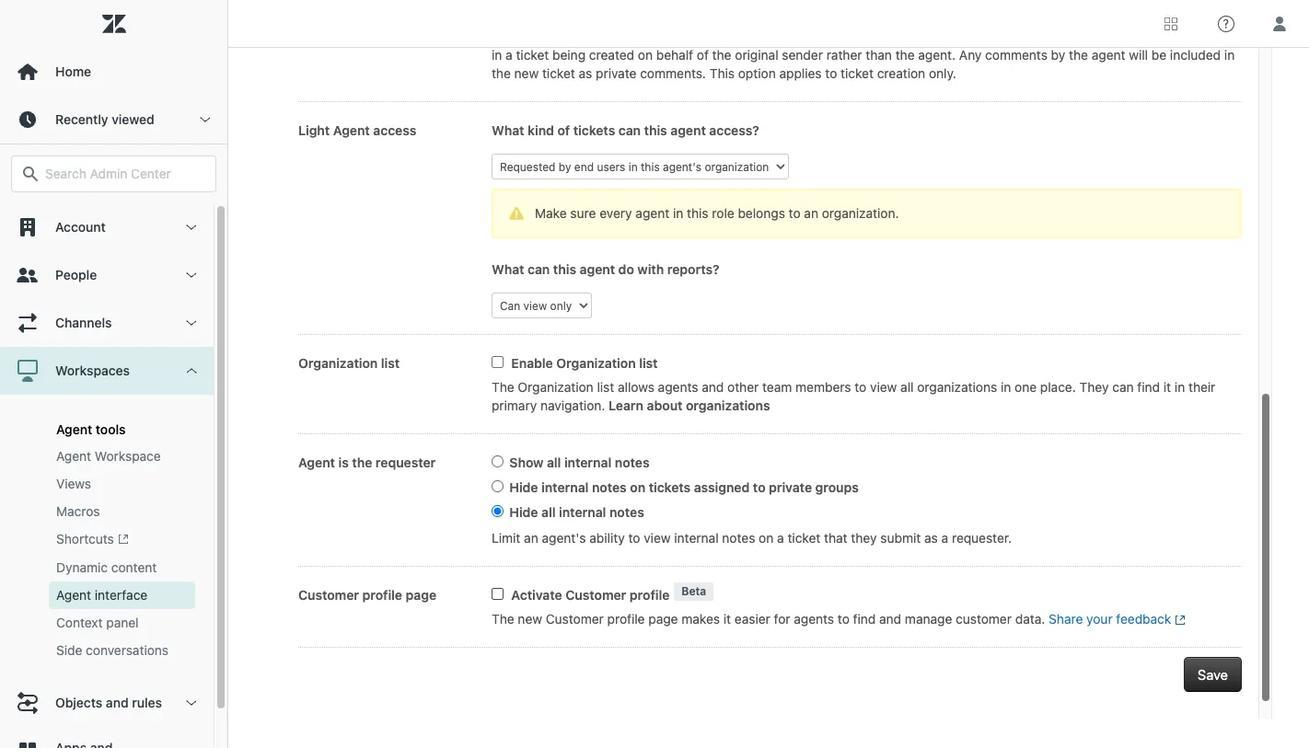 Task type: describe. For each thing, give the bounding box(es) containing it.
conversations
[[86, 643, 169, 659]]

tree inside primary element
[[0, 203, 227, 749]]

dynamic content element
[[56, 559, 157, 578]]

Search Admin Center field
[[45, 166, 204, 182]]

shortcuts link
[[49, 526, 195, 555]]

interface
[[95, 588, 148, 603]]

people
[[55, 267, 97, 283]]

views link
[[49, 470, 195, 498]]

none search field inside primary element
[[2, 156, 226, 192]]

content
[[111, 560, 157, 576]]

context panel link
[[49, 610, 195, 637]]

agent for agent interface
[[56, 588, 91, 603]]

account
[[55, 219, 106, 235]]

panel
[[106, 615, 139, 631]]

side conversations link
[[49, 637, 195, 665]]

agent workspace
[[56, 448, 161, 464]]

dynamic
[[56, 560, 108, 576]]

workspaces group
[[0, 395, 214, 680]]

recently viewed button
[[0, 96, 227, 144]]

shortcuts element
[[56, 530, 129, 550]]

zendesk products image
[[1165, 17, 1178, 30]]

viewed
[[112, 111, 154, 127]]

account button
[[0, 203, 214, 251]]

recently
[[55, 111, 108, 127]]

agent interface
[[56, 588, 148, 603]]

macros link
[[49, 498, 195, 526]]

rules
[[132, 695, 162, 711]]

tools
[[96, 422, 126, 437]]

workspaces
[[55, 363, 130, 378]]

context
[[56, 615, 103, 631]]

and
[[106, 695, 129, 711]]

agent interface link
[[49, 582, 195, 610]]

people button
[[0, 251, 214, 299]]

objects and rules
[[55, 695, 162, 711]]



Task type: locate. For each thing, give the bounding box(es) containing it.
agent tools
[[56, 422, 126, 437]]

tree item containing workspaces
[[0, 347, 214, 680]]

context panel
[[56, 615, 139, 631]]

side conversations
[[56, 643, 169, 659]]

agent
[[56, 422, 92, 437], [56, 448, 91, 464], [56, 588, 91, 603]]

dynamic content
[[56, 560, 157, 576]]

None search field
[[2, 156, 226, 192]]

agent workspace element
[[56, 447, 161, 466]]

workspace
[[95, 448, 161, 464]]

workspaces button
[[0, 347, 214, 395]]

0 vertical spatial agent
[[56, 422, 92, 437]]

channels button
[[0, 299, 214, 347]]

agent up context
[[56, 588, 91, 603]]

tree item inside primary element
[[0, 347, 214, 680]]

recently viewed
[[55, 111, 154, 127]]

context panel element
[[56, 614, 139, 633]]

tree item
[[0, 347, 214, 680]]

side conversations element
[[56, 642, 169, 660]]

home button
[[0, 48, 227, 96]]

1 vertical spatial agent
[[56, 448, 91, 464]]

views
[[56, 476, 91, 492]]

home
[[55, 64, 91, 79]]

agent for agent workspace
[[56, 448, 91, 464]]

primary element
[[0, 0, 228, 749]]

agent workspace link
[[49, 443, 195, 470]]

agent left tools
[[56, 422, 92, 437]]

objects and rules button
[[0, 680, 214, 728]]

2 vertical spatial agent
[[56, 588, 91, 603]]

channels
[[55, 315, 112, 331]]

dynamic content link
[[49, 555, 195, 582]]

2 agent from the top
[[56, 448, 91, 464]]

help image
[[1218, 15, 1235, 32]]

macros element
[[56, 503, 100, 521]]

views element
[[56, 475, 91, 493]]

objects
[[55, 695, 102, 711]]

agent inside "link"
[[56, 448, 91, 464]]

side
[[56, 643, 82, 659]]

agent up 'views'
[[56, 448, 91, 464]]

shortcuts
[[56, 531, 114, 547]]

1 agent from the top
[[56, 422, 92, 437]]

agent tools element
[[56, 422, 126, 437]]

agent interface element
[[56, 587, 148, 605]]

agent for agent tools
[[56, 422, 92, 437]]

tree containing account
[[0, 203, 227, 749]]

macros
[[56, 504, 100, 519]]

3 agent from the top
[[56, 588, 91, 603]]

user menu image
[[1268, 12, 1292, 35]]

tree
[[0, 203, 227, 749]]



Task type: vqa. For each thing, say whether or not it's contained in the screenshot.
search box
yes



